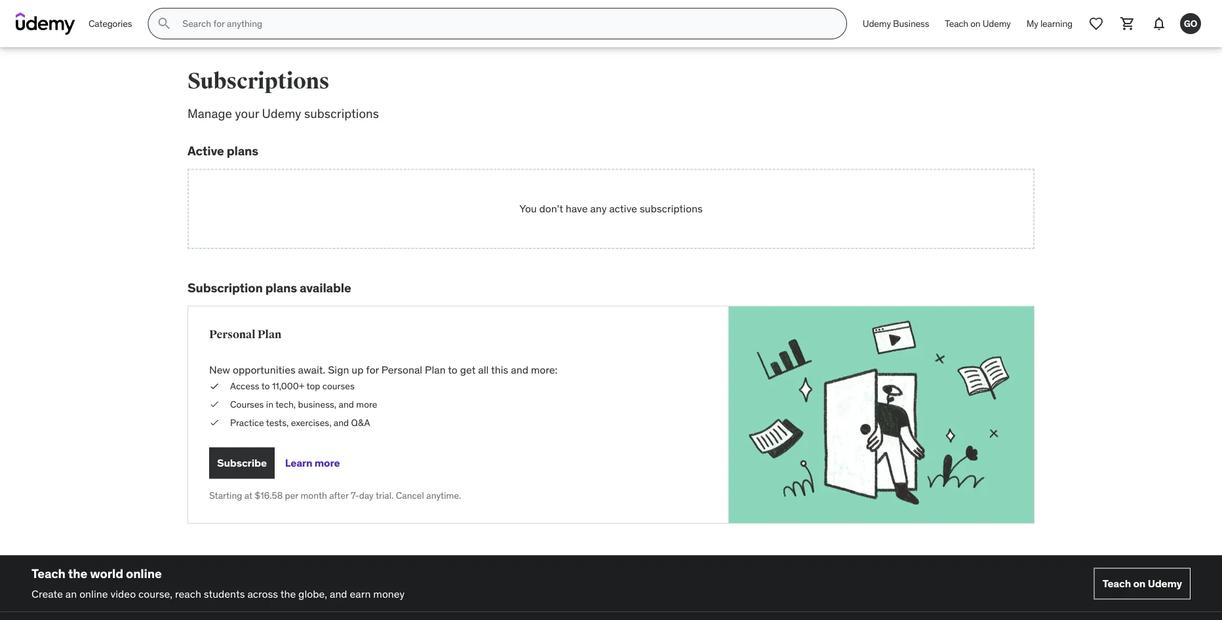 Task type: vqa. For each thing, say whether or not it's contained in the screenshot.
project management for non project managers - pmp/pmi link
no



Task type: describe. For each thing, give the bounding box(es) containing it.
1 vertical spatial to
[[262, 381, 270, 392]]

and right the this
[[511, 363, 529, 377]]

sign
[[328, 363, 349, 377]]

opportunities
[[233, 363, 296, 377]]

course,
[[138, 587, 173, 601]]

at
[[245, 490, 253, 502]]

manage your udemy subscriptions
[[188, 106, 379, 121]]

business,
[[298, 399, 337, 411]]

don't
[[540, 202, 564, 215]]

trial.
[[376, 490, 394, 502]]

new opportunities await. sign up for personal plan to get all this and more:
[[209, 363, 558, 377]]

xsmall image
[[209, 398, 220, 411]]

have
[[566, 202, 588, 215]]

across
[[248, 587, 278, 601]]

up
[[352, 363, 364, 377]]

subscription
[[188, 280, 263, 296]]

personal plan
[[209, 328, 282, 342]]

earn
[[350, 587, 371, 601]]

teach for left teach on udemy link
[[946, 18, 969, 29]]

reach
[[175, 587, 201, 601]]

exercises,
[[291, 417, 332, 429]]

get
[[460, 363, 476, 377]]

an
[[66, 587, 77, 601]]

categories button
[[81, 8, 140, 39]]

top
[[307, 381, 320, 392]]

access
[[230, 381, 260, 392]]

video
[[111, 587, 136, 601]]

xsmall image for access
[[209, 380, 220, 393]]

active
[[610, 202, 638, 215]]

manage
[[188, 106, 232, 121]]

0 horizontal spatial more
[[315, 456, 340, 470]]

1 horizontal spatial teach on udemy link
[[1095, 569, 1191, 600]]

after
[[330, 490, 349, 502]]

teach on udemy for the rightmost teach on udemy link
[[1103, 577, 1183, 591]]

0 vertical spatial more
[[356, 399, 378, 411]]

world
[[90, 566, 123, 582]]

you don't have any active subscriptions
[[520, 202, 703, 215]]

active plans
[[188, 143, 259, 159]]

0 vertical spatial the
[[68, 566, 87, 582]]

udemy image
[[16, 12, 75, 35]]

my
[[1027, 18, 1039, 29]]

business
[[894, 18, 930, 29]]

my learning link
[[1019, 8, 1081, 39]]

learn more
[[285, 456, 340, 470]]

and down courses
[[339, 399, 354, 411]]

teach for the rightmost teach on udemy link
[[1103, 577, 1132, 591]]

tech,
[[276, 399, 296, 411]]

11,000+
[[272, 381, 305, 392]]

starting at $16.58 per month after 7-day trial. cancel anytime.
[[209, 490, 462, 502]]

Search for anything text field
[[180, 12, 831, 35]]

await.
[[298, 363, 326, 377]]

1 horizontal spatial on
[[1134, 577, 1146, 591]]

available
[[300, 280, 351, 296]]

courses
[[230, 399, 264, 411]]

go
[[1185, 17, 1198, 29]]



Task type: locate. For each thing, give the bounding box(es) containing it.
my learning
[[1027, 18, 1073, 29]]

0 horizontal spatial to
[[262, 381, 270, 392]]

the up an
[[68, 566, 87, 582]]

per
[[285, 490, 299, 502]]

in
[[266, 399, 274, 411]]

subscriptions
[[304, 106, 379, 121], [640, 202, 703, 215]]

online right an
[[79, 587, 108, 601]]

0 horizontal spatial subscriptions
[[304, 106, 379, 121]]

1 vertical spatial plans
[[266, 280, 297, 296]]

you
[[520, 202, 537, 215]]

day
[[359, 490, 374, 502]]

practice
[[230, 417, 264, 429]]

on
[[971, 18, 981, 29], [1134, 577, 1146, 591]]

more up q&a
[[356, 399, 378, 411]]

1 vertical spatial teach on udemy link
[[1095, 569, 1191, 600]]

1 horizontal spatial personal
[[382, 363, 423, 377]]

globe,
[[299, 587, 327, 601]]

plans for active
[[227, 143, 259, 159]]

0 vertical spatial teach on udemy
[[946, 18, 1012, 29]]

1 horizontal spatial to
[[448, 363, 458, 377]]

1 horizontal spatial teach on udemy
[[1103, 577, 1183, 591]]

1 vertical spatial xsmall image
[[209, 416, 220, 429]]

1 vertical spatial more
[[315, 456, 340, 470]]

this
[[491, 363, 509, 377]]

more right the learn
[[315, 456, 340, 470]]

to left get
[[448, 363, 458, 377]]

new
[[209, 363, 230, 377]]

1 horizontal spatial teach
[[946, 18, 969, 29]]

0 vertical spatial teach on udemy link
[[938, 8, 1019, 39]]

0 vertical spatial xsmall image
[[209, 380, 220, 393]]

teach
[[946, 18, 969, 29], [31, 566, 65, 582], [1103, 577, 1132, 591]]

shopping cart with 0 items image
[[1121, 16, 1136, 31]]

1 horizontal spatial plan
[[425, 363, 446, 377]]

the
[[68, 566, 87, 582], [281, 587, 296, 601]]

plans left available
[[266, 280, 297, 296]]

all
[[478, 363, 489, 377]]

month
[[301, 490, 327, 502]]

go link
[[1176, 8, 1207, 39]]

teach on udemy for left teach on udemy link
[[946, 18, 1012, 29]]

$16.58
[[255, 490, 283, 502]]

plans
[[227, 143, 259, 159], [266, 280, 297, 296]]

1 vertical spatial teach on udemy
[[1103, 577, 1183, 591]]

personal
[[209, 328, 256, 342], [382, 363, 423, 377]]

0 vertical spatial on
[[971, 18, 981, 29]]

access to 11,000+ top courses
[[230, 381, 355, 392]]

more
[[356, 399, 378, 411], [315, 456, 340, 470]]

learn
[[285, 456, 313, 470]]

0 horizontal spatial teach
[[31, 566, 65, 582]]

and left earn
[[330, 587, 347, 601]]

plans right 'active' at the top left of page
[[227, 143, 259, 159]]

tests,
[[266, 417, 289, 429]]

more:
[[531, 363, 558, 377]]

7-
[[351, 490, 359, 502]]

teach on udemy
[[946, 18, 1012, 29], [1103, 577, 1183, 591]]

1 vertical spatial the
[[281, 587, 296, 601]]

practice tests, exercises, and q&a
[[230, 417, 370, 429]]

udemy business link
[[855, 8, 938, 39]]

create
[[31, 587, 63, 601]]

teach inside teach the world online create an online video course, reach students across the globe, and earn money
[[31, 566, 65, 582]]

categories
[[89, 18, 132, 29]]

1 vertical spatial subscriptions
[[640, 202, 703, 215]]

money
[[374, 587, 405, 601]]

udemy business
[[863, 18, 930, 29]]

subscribe
[[217, 456, 267, 470]]

1 vertical spatial on
[[1134, 577, 1146, 591]]

submit search image
[[156, 16, 172, 31]]

0 horizontal spatial teach on udemy
[[946, 18, 1012, 29]]

q&a
[[351, 417, 370, 429]]

plan left get
[[425, 363, 446, 377]]

1 horizontal spatial more
[[356, 399, 378, 411]]

courses
[[323, 381, 355, 392]]

subscribe button
[[209, 448, 275, 479]]

and left q&a
[[334, 417, 349, 429]]

teach on udemy link
[[938, 8, 1019, 39], [1095, 569, 1191, 600]]

plan
[[258, 328, 282, 342], [425, 363, 446, 377]]

subscriptions
[[188, 68, 330, 95]]

udemy
[[863, 18, 892, 29], [983, 18, 1012, 29], [262, 106, 301, 121], [1149, 577, 1183, 591]]

teach the world online create an online video course, reach students across the globe, and earn money
[[31, 566, 405, 601]]

1 xsmall image from the top
[[209, 380, 220, 393]]

courses in tech, business, and more
[[230, 399, 378, 411]]

0 horizontal spatial plans
[[227, 143, 259, 159]]

personal right for
[[382, 363, 423, 377]]

for
[[366, 363, 379, 377]]

and
[[511, 363, 529, 377], [339, 399, 354, 411], [334, 417, 349, 429], [330, 587, 347, 601]]

anytime.
[[427, 490, 462, 502]]

notifications image
[[1152, 16, 1168, 31]]

1 vertical spatial plan
[[425, 363, 446, 377]]

0 horizontal spatial online
[[79, 587, 108, 601]]

any
[[591, 202, 607, 215]]

starting
[[209, 490, 242, 502]]

xsmall image for practice
[[209, 416, 220, 429]]

to down opportunities
[[262, 381, 270, 392]]

0 vertical spatial online
[[126, 566, 162, 582]]

online up course,
[[126, 566, 162, 582]]

0 horizontal spatial teach on udemy link
[[938, 8, 1019, 39]]

online
[[126, 566, 162, 582], [79, 587, 108, 601]]

personal up the new
[[209, 328, 256, 342]]

0 vertical spatial plans
[[227, 143, 259, 159]]

the left globe,
[[281, 587, 296, 601]]

2 xsmall image from the top
[[209, 416, 220, 429]]

learning
[[1041, 18, 1073, 29]]

0 vertical spatial plan
[[258, 328, 282, 342]]

0 horizontal spatial on
[[971, 18, 981, 29]]

1 vertical spatial personal
[[382, 363, 423, 377]]

xsmall image down xsmall image
[[209, 416, 220, 429]]

0 horizontal spatial personal
[[209, 328, 256, 342]]

your
[[235, 106, 259, 121]]

students
[[204, 587, 245, 601]]

0 vertical spatial to
[[448, 363, 458, 377]]

2 horizontal spatial teach
[[1103, 577, 1132, 591]]

1 horizontal spatial the
[[281, 587, 296, 601]]

cancel
[[396, 490, 424, 502]]

active
[[188, 143, 224, 159]]

0 horizontal spatial the
[[68, 566, 87, 582]]

to
[[448, 363, 458, 377], [262, 381, 270, 392]]

xsmall image
[[209, 380, 220, 393], [209, 416, 220, 429]]

1 horizontal spatial online
[[126, 566, 162, 582]]

1 horizontal spatial plans
[[266, 280, 297, 296]]

1 vertical spatial online
[[79, 587, 108, 601]]

0 horizontal spatial plan
[[258, 328, 282, 342]]

0 vertical spatial subscriptions
[[304, 106, 379, 121]]

plans for subscription
[[266, 280, 297, 296]]

subscription plans available
[[188, 280, 351, 296]]

and inside teach the world online create an online video course, reach students across the globe, and earn money
[[330, 587, 347, 601]]

plan up opportunities
[[258, 328, 282, 342]]

1 horizontal spatial subscriptions
[[640, 202, 703, 215]]

learn more link
[[285, 448, 340, 479]]

0 vertical spatial personal
[[209, 328, 256, 342]]

udemy inside 'link'
[[863, 18, 892, 29]]

wishlist image
[[1089, 16, 1105, 31]]

xsmall image down the new
[[209, 380, 220, 393]]



